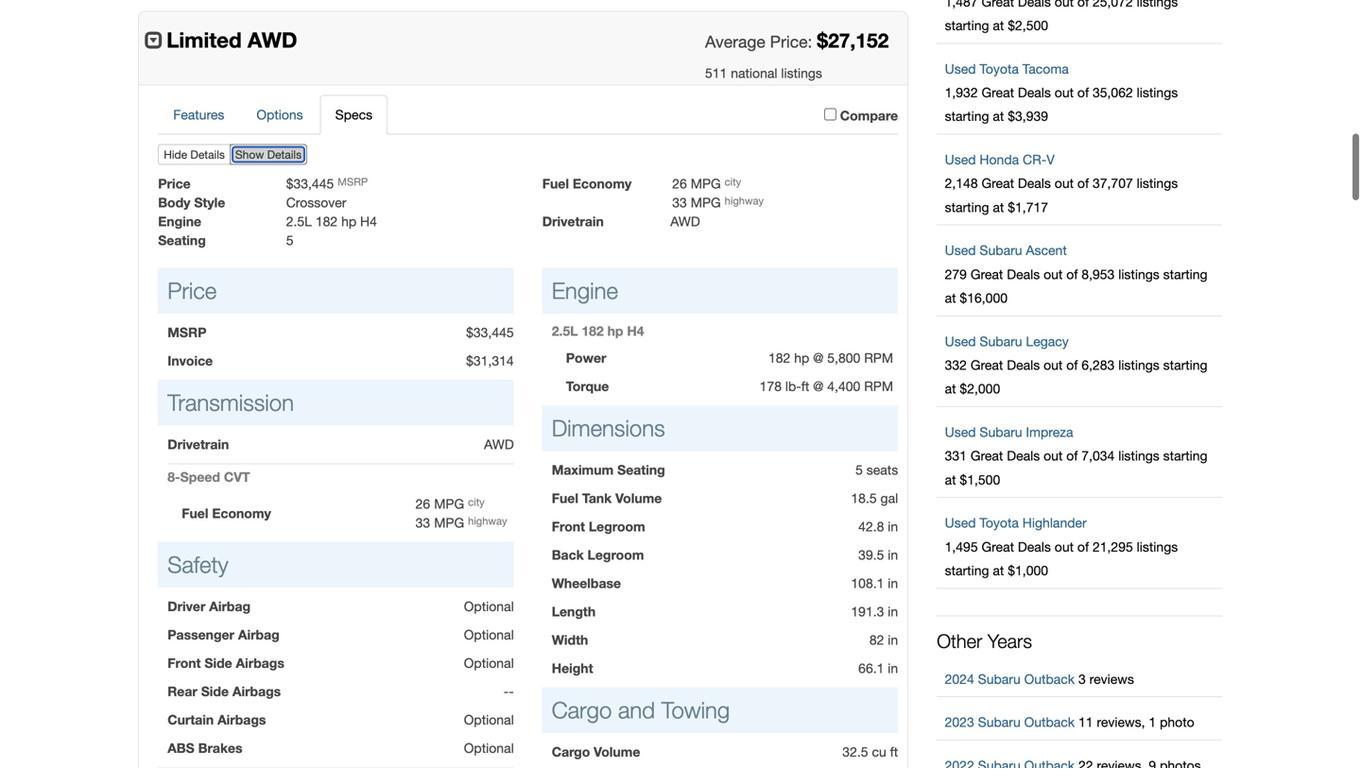 Task type: vqa. For each thing, say whether or not it's contained in the screenshot.


Task type: locate. For each thing, give the bounding box(es) containing it.
0 vertical spatial economy
[[573, 176, 632, 191]]

tab list containing features
[[158, 95, 899, 135]]

details right show
[[267, 148, 302, 161]]

of for used subaru impreza
[[1067, 448, 1078, 464]]

deals down used subaru impreza
[[1007, 448, 1040, 464]]

1 horizontal spatial msrp
[[338, 176, 368, 188]]

at inside 1,932 great deals out of 35,062 listings starting at
[[993, 108, 1005, 124]]

starting down 1,932
[[945, 108, 990, 124]]

of left 8,953
[[1067, 267, 1078, 282]]

out for used toyota highlander
[[1055, 539, 1074, 555]]

reviews for 3
[[1090, 672, 1135, 687]]

ft
[[802, 379, 810, 394], [890, 745, 899, 760]]

3 used from the top
[[945, 243, 976, 258]]

4 used from the top
[[945, 334, 976, 349]]

reviews for 11
[[1097, 715, 1142, 731]]

1 toyota from the top
[[980, 61, 1019, 76]]

starting inside the 331 great deals out of 7,034 listings starting at
[[1164, 448, 1208, 464]]

1 vertical spatial economy
[[212, 506, 271, 521]]

0 vertical spatial legroom
[[589, 519, 646, 535]]

1 vertical spatial 5
[[856, 462, 863, 478]]

dimensions
[[552, 415, 665, 441]]

used up '2,148'
[[945, 152, 976, 167]]

at for 2,148 great deals out of 37,707 listings starting at
[[945, 290, 957, 306]]

cargo down cargo and towing
[[552, 745, 590, 760]]

in for 82 in
[[888, 632, 899, 648]]

subaru left legacy
[[980, 334, 1023, 349]]

2.5l down crossover
[[286, 214, 312, 229]]

seating up fuel tank volume
[[618, 462, 665, 478]]

out down highlander
[[1055, 539, 1074, 555]]

0 horizontal spatial 182
[[316, 214, 338, 229]]

airbags
[[236, 656, 285, 671], [233, 684, 281, 700], [218, 712, 266, 728]]

out left 25,072
[[1055, 0, 1074, 9]]

details for hide details
[[190, 148, 225, 161]]

1 vertical spatial outback
[[1025, 715, 1075, 731]]

1 vertical spatial front
[[168, 656, 201, 671]]

0 vertical spatial 2.5l
[[286, 214, 312, 229]]

3
[[1079, 672, 1086, 687]]

0 vertical spatial awd
[[248, 27, 297, 52]]

airbags down front side airbags on the bottom left
[[233, 684, 281, 700]]

hp down crossover
[[341, 214, 357, 229]]

subaru down $2,000
[[980, 425, 1023, 440]]

66.1 in
[[859, 661, 899, 676]]

starting for 332 great deals out of 6,283 listings starting at
[[1164, 448, 1208, 464]]

2 used from the top
[[945, 152, 976, 167]]

used toyota tacoma
[[945, 61, 1069, 76]]

0 vertical spatial outback
[[1025, 672, 1075, 687]]

1 horizontal spatial ft
[[890, 745, 899, 760]]

listings right 6,283
[[1119, 357, 1160, 373]]

0 horizontal spatial 26 mpg city 33 mpg highway
[[416, 496, 507, 531]]

listings inside 1,487 great deals out of 25,072 listings starting at
[[1137, 0, 1179, 9]]

optional for curtain airbags
[[464, 712, 514, 728]]

ft right the 178
[[802, 379, 810, 394]]

reviews
[[1090, 672, 1135, 687], [1097, 715, 1142, 731]]

out for used honda cr-v
[[1055, 176, 1074, 191]]

great right the 1,487
[[982, 0, 1015, 9]]

of for used toyota tacoma
[[1078, 85, 1089, 100]]

outback
[[1025, 672, 1075, 687], [1025, 715, 1075, 731]]

subaru for legacy
[[980, 334, 1023, 349]]

driver airbag
[[168, 599, 251, 614]]

at inside 1,487 great deals out of 25,072 listings starting at
[[993, 17, 1005, 33]]

airbags for front side airbags
[[236, 656, 285, 671]]

used up 332
[[945, 334, 976, 349]]

0 vertical spatial 5
[[286, 232, 294, 248]]

@ right lb-
[[813, 379, 824, 394]]

1 cargo from the top
[[552, 697, 612, 724]]

ft for lb-
[[802, 379, 810, 394]]

at inside the 331 great deals out of 7,034 listings starting at
[[945, 472, 957, 488]]

at inside the 332 great deals out of 6,283 listings starting at
[[945, 381, 957, 397]]

out down the impreza
[[1044, 448, 1063, 464]]

details inside show details button
[[267, 148, 302, 161]]

starting inside the 332 great deals out of 6,283 listings starting at
[[1164, 357, 1208, 373]]

details inside hide details button
[[190, 148, 225, 161]]

listings for 332 great deals out of 6,283 listings starting at
[[1119, 357, 1160, 373]]

used
[[945, 61, 976, 76], [945, 152, 976, 167], [945, 243, 976, 258], [945, 334, 976, 349], [945, 425, 976, 440], [945, 516, 976, 531]]

subaru for ascent
[[980, 243, 1023, 258]]

listings for 331 great deals out of 7,034 listings starting at
[[1119, 448, 1160, 464]]

deals for cr-
[[1018, 176, 1051, 191]]

5 used from the top
[[945, 425, 976, 440]]

0 horizontal spatial $33,445
[[286, 176, 334, 191]]

1 horizontal spatial awd
[[484, 437, 514, 452]]

2,148
[[945, 176, 978, 191]]

great inside the 331 great deals out of 7,034 listings starting at
[[971, 448, 1004, 464]]

listings for 1,487 great deals out of 25,072 listings starting at
[[1137, 0, 1179, 9]]

price up invoice
[[168, 277, 217, 304]]

1 vertical spatial 2.5l 182 hp h4
[[552, 323, 644, 339]]

specs
[[335, 107, 373, 122]]

listings right 7,034
[[1119, 448, 1160, 464]]

great down "used toyota highlander"
[[982, 539, 1015, 555]]

used up 331
[[945, 425, 976, 440]]

details right hide
[[190, 148, 225, 161]]

1 vertical spatial msrp
[[168, 325, 207, 340]]

used up '279'
[[945, 243, 976, 258]]

abs brakes
[[168, 741, 243, 756]]

in right 82
[[888, 632, 899, 648]]

used subaru impreza
[[945, 425, 1074, 440]]

1 vertical spatial rpm
[[865, 379, 894, 394]]

at
[[993, 17, 1005, 33], [993, 108, 1005, 124], [993, 199, 1005, 215], [945, 290, 957, 306], [945, 381, 957, 397], [945, 472, 957, 488], [993, 563, 1005, 579]]

of inside '2,148 great deals out of 37,707 listings starting at'
[[1078, 176, 1089, 191]]

hide
[[164, 148, 187, 161]]

reviews right 11 on the bottom
[[1097, 715, 1142, 731]]

out inside '2,148 great deals out of 37,707 listings starting at'
[[1055, 176, 1074, 191]]

1,495 great deals out of 21,295 listings starting at
[[945, 539, 1179, 579]]

1 horizontal spatial 5
[[856, 462, 863, 478]]

0 vertical spatial ft
[[802, 379, 810, 394]]

25,072
[[1093, 0, 1134, 9]]

1 vertical spatial side
[[201, 684, 229, 700]]

0 vertical spatial hp
[[341, 214, 357, 229]]

listings inside 279 great deals out of 8,953 listings starting at
[[1119, 267, 1160, 282]]

collapse down image
[[145, 31, 163, 49]]

front up rear
[[168, 656, 201, 671]]

1,487 great deals out of 25,072 listings starting at
[[945, 0, 1179, 33]]

at down 331
[[945, 472, 957, 488]]

great for 332 great deals out of 6,283 listings starting at
[[971, 448, 1004, 464]]

used subaru legacy link
[[945, 334, 1069, 349]]

of for used honda cr-v
[[1078, 176, 1089, 191]]

0 vertical spatial toyota
[[980, 61, 1019, 76]]

0 vertical spatial $33,445
[[286, 176, 334, 191]]

1 vertical spatial fuel economy
[[182, 506, 271, 521]]

great for 2,148 great deals out of 37,707 listings starting at
[[971, 267, 1004, 282]]

side for rear
[[201, 684, 229, 700]]

gal
[[881, 491, 899, 506]]

used for used toyota tacoma
[[945, 152, 976, 167]]

1,495
[[945, 539, 978, 555]]

331 great deals out of 7,034 listings starting at
[[945, 448, 1208, 488]]

0 vertical spatial fuel economy
[[543, 176, 632, 191]]

at left $1,717
[[993, 199, 1005, 215]]

out down ascent
[[1044, 267, 1063, 282]]

of left 25,072
[[1078, 0, 1089, 9]]

cargo
[[552, 697, 612, 724], [552, 745, 590, 760]]

0 horizontal spatial h4
[[360, 214, 377, 229]]

0 horizontal spatial details
[[190, 148, 225, 161]]

options
[[257, 107, 303, 122]]

listings inside '2,148 great deals out of 37,707 listings starting at'
[[1137, 176, 1179, 191]]

side down passenger airbag
[[205, 656, 232, 671]]

511
[[705, 65, 728, 81]]

listings for 279 great deals out of 8,953 listings starting at
[[1119, 267, 1160, 282]]

listings right 25,072
[[1137, 0, 1179, 9]]

37,707
[[1093, 176, 1134, 191]]

0 horizontal spatial 33
[[416, 515, 430, 531]]

starting right 7,034
[[1164, 448, 1208, 464]]

1 vertical spatial engine
[[552, 277, 618, 304]]

deals for impreza
[[1007, 448, 1040, 464]]

1 used from the top
[[945, 61, 976, 76]]

and
[[618, 697, 655, 724]]

$33,445 up $31,314
[[466, 325, 514, 340]]

at left $2,500
[[993, 17, 1005, 33]]

starting inside 1,487 great deals out of 25,072 listings starting at
[[945, 17, 990, 33]]

0 vertical spatial reviews
[[1090, 672, 1135, 687]]

0 horizontal spatial ft
[[802, 379, 810, 394]]

listings right 35,062
[[1137, 85, 1179, 100]]

used up 1,495
[[945, 516, 976, 531]]

0 vertical spatial drivetrain
[[543, 214, 604, 229]]

6 in from the top
[[888, 661, 899, 676]]

rpm right 5,800
[[865, 350, 894, 366]]

legroom down fuel tank volume
[[589, 519, 646, 535]]

0 vertical spatial 2.5l 182 hp h4
[[286, 214, 377, 229]]

182 down crossover
[[316, 214, 338, 229]]

2024
[[945, 672, 975, 687]]

0 horizontal spatial highway
[[468, 515, 507, 527]]

0 vertical spatial 182
[[316, 214, 338, 229]]

2 cargo from the top
[[552, 745, 590, 760]]

airbag
[[209, 599, 251, 614], [238, 627, 280, 643]]

toyota left the tacoma
[[980, 61, 1019, 76]]

of for used subaru ascent
[[1067, 267, 1078, 282]]

outback for 3
[[1025, 672, 1075, 687]]

1 outback from the top
[[1025, 672, 1075, 687]]

at left the $1,000
[[993, 563, 1005, 579]]

2.5l
[[286, 214, 312, 229], [552, 323, 578, 339]]

1 horizontal spatial front
[[552, 519, 585, 535]]

in right "108.1"
[[888, 576, 899, 591]]

starting
[[945, 17, 990, 33], [945, 108, 990, 124], [945, 199, 990, 215], [1164, 267, 1208, 282], [1164, 357, 1208, 373], [1164, 448, 1208, 464], [945, 563, 990, 579]]

optional for front side airbags
[[464, 656, 514, 671]]

legroom for front legroom
[[589, 519, 646, 535]]

curtain airbags
[[168, 712, 266, 728]]

182 up "power" in the top of the page
[[582, 323, 604, 339]]

5 optional from the top
[[464, 741, 514, 756]]

1 vertical spatial 26
[[416, 496, 430, 512]]

fuel tank volume
[[552, 491, 662, 506]]

engine up "power" in the top of the page
[[552, 277, 618, 304]]

deals inside the 332 great deals out of 6,283 listings starting at
[[1007, 357, 1040, 373]]

great inside 1,932 great deals out of 35,062 listings starting at
[[982, 85, 1015, 100]]

out inside 1,495 great deals out of 21,295 listings starting at
[[1055, 539, 1074, 555]]

0 vertical spatial city
[[725, 176, 742, 188]]

1 horizontal spatial $33,445
[[466, 325, 514, 340]]

1 vertical spatial toyota
[[980, 516, 1019, 531]]

in for 39.5 in
[[888, 547, 899, 563]]

great inside 1,495 great deals out of 21,295 listings starting at
[[982, 539, 1015, 555]]

2 details from the left
[[267, 148, 302, 161]]

2 outback from the top
[[1025, 715, 1075, 731]]

starting inside 1,932 great deals out of 35,062 listings starting at
[[945, 108, 990, 124]]

subaru for impreza
[[980, 425, 1023, 440]]

listings for 1,932 great deals out of 35,062 listings starting at
[[1137, 85, 1179, 100]]

starting inside 279 great deals out of 8,953 listings starting at
[[1164, 267, 1208, 282]]

starting down 1,495
[[945, 563, 990, 579]]

0 horizontal spatial 5
[[286, 232, 294, 248]]

2.5l up "power" in the top of the page
[[552, 323, 578, 339]]

tab list
[[158, 95, 899, 135]]

1 vertical spatial ft
[[890, 745, 899, 760]]

great inside '2,148 great deals out of 37,707 listings starting at'
[[982, 176, 1015, 191]]

starting down the 1,487
[[945, 17, 990, 33]]

abs
[[168, 741, 195, 756]]

mpg
[[691, 176, 721, 191], [691, 195, 721, 210], [434, 496, 464, 512], [434, 515, 464, 531]]

1 vertical spatial cargo
[[552, 745, 590, 760]]

out inside the 332 great deals out of 6,283 listings starting at
[[1044, 357, 1063, 373]]

$33,445 for $33,445
[[466, 325, 514, 340]]

2 optional from the top
[[464, 627, 514, 643]]

great up $2,000
[[971, 357, 1004, 373]]

hp up lb-
[[795, 350, 810, 366]]

deals inside 279 great deals out of 8,953 listings starting at
[[1007, 267, 1040, 282]]

deals inside '2,148 great deals out of 37,707 listings starting at'
[[1018, 176, 1051, 191]]

1 in from the top
[[888, 519, 899, 535]]

subaru down years
[[978, 672, 1021, 687]]

legroom down front legroom
[[588, 547, 644, 563]]

rpm right the 4,400
[[865, 379, 894, 394]]

3 in from the top
[[888, 576, 899, 591]]

other
[[937, 630, 983, 653]]

0 vertical spatial airbags
[[236, 656, 285, 671]]

deals for ascent
[[1007, 267, 1040, 282]]

2.5l 182 hp h4 up "power" in the top of the page
[[552, 323, 644, 339]]

national
[[731, 65, 778, 81]]

of left 21,295
[[1078, 539, 1089, 555]]

toyota for tacoma
[[980, 61, 1019, 76]]

of left 37,707
[[1078, 176, 1089, 191]]

1 vertical spatial hp
[[608, 323, 624, 339]]

66.1
[[859, 661, 885, 676]]

cr-
[[1023, 152, 1047, 167]]

0 horizontal spatial engine
[[158, 214, 202, 229]]

starting inside '2,148 great deals out of 37,707 listings starting at'
[[945, 199, 990, 215]]

starting right 6,283
[[1164, 357, 1208, 373]]

out inside 1,932 great deals out of 35,062 listings starting at
[[1055, 85, 1074, 100]]

at inside 279 great deals out of 8,953 listings starting at
[[945, 290, 957, 306]]

listings
[[1137, 0, 1179, 9], [781, 65, 823, 81], [1137, 85, 1179, 100], [1137, 176, 1179, 191], [1119, 267, 1160, 282], [1119, 357, 1160, 373], [1119, 448, 1160, 464], [1137, 539, 1179, 555]]

out for used subaru impreza
[[1044, 448, 1063, 464]]

5 for 5 seats
[[856, 462, 863, 478]]

starting for 279 great deals out of 8,953 listings starting at
[[1164, 357, 1208, 373]]

1 vertical spatial drivetrain
[[168, 437, 229, 452]]

0 horizontal spatial msrp
[[168, 325, 207, 340]]

great for 279 great deals out of 8,953 listings starting at
[[971, 357, 1004, 373]]

fuel economy
[[543, 176, 632, 191], [182, 506, 271, 521]]

178
[[760, 379, 782, 394]]

out inside 279 great deals out of 8,953 listings starting at
[[1044, 267, 1063, 282]]

used subaru ascent link
[[945, 243, 1067, 258]]

out inside the 331 great deals out of 7,034 listings starting at
[[1044, 448, 1063, 464]]

great up $1,500
[[971, 448, 1004, 464]]

1 vertical spatial 182
[[582, 323, 604, 339]]

listings inside the 332 great deals out of 6,283 listings starting at
[[1119, 357, 1160, 373]]

39.5 in
[[859, 547, 899, 563]]

@
[[813, 350, 824, 366], [813, 379, 824, 394]]

deals down used subaru legacy link
[[1007, 357, 1040, 373]]

at for 332 great deals out of 6,283 listings starting at
[[945, 472, 957, 488]]

3 optional from the top
[[464, 656, 514, 671]]

0 vertical spatial 26 mpg city 33 mpg highway
[[673, 176, 764, 210]]

4 optional from the top
[[464, 712, 514, 728]]

$33,445
[[286, 176, 334, 191], [466, 325, 514, 340]]

1 horizontal spatial hp
[[608, 323, 624, 339]]

airbags down rear side airbags
[[218, 712, 266, 728]]

4 in from the top
[[888, 604, 899, 620]]

1 horizontal spatial fuel economy
[[543, 176, 632, 191]]

of inside the 332 great deals out of 6,283 listings starting at
[[1067, 357, 1078, 373]]

starting for $2,500
[[945, 108, 990, 124]]

0 vertical spatial msrp
[[338, 176, 368, 188]]

deals up the $1,000
[[1018, 539, 1051, 555]]

in right 39.5 on the right of page
[[888, 547, 899, 563]]

front up back
[[552, 519, 585, 535]]

0 horizontal spatial hp
[[341, 214, 357, 229]]

8,953
[[1082, 267, 1115, 282]]

1 horizontal spatial 2.5l 182 hp h4
[[552, 323, 644, 339]]

of inside 1,495 great deals out of 21,295 listings starting at
[[1078, 539, 1089, 555]]

body
[[158, 195, 190, 210]]

of left 35,062
[[1078, 85, 1089, 100]]

great inside the 332 great deals out of 6,283 listings starting at
[[971, 357, 1004, 373]]

deals up $2,500
[[1018, 0, 1051, 9]]

seating down the body
[[158, 232, 206, 248]]

price up the body
[[158, 176, 191, 191]]

in right 42.8
[[888, 519, 899, 535]]

highway
[[725, 195, 764, 207], [468, 515, 507, 527]]

deals down used subaru ascent
[[1007, 267, 1040, 282]]

1 vertical spatial @
[[813, 379, 824, 394]]

deals for legacy
[[1007, 357, 1040, 373]]

of inside 279 great deals out of 8,953 listings starting at
[[1067, 267, 1078, 282]]

at inside '2,148 great deals out of 37,707 listings starting at'
[[993, 199, 1005, 215]]

features link
[[158, 95, 240, 135]]

0 vertical spatial cargo
[[552, 697, 612, 724]]

cargo down the height
[[552, 697, 612, 724]]

deals inside the 331 great deals out of 7,034 listings starting at
[[1007, 448, 1040, 464]]

191.3 in
[[851, 604, 899, 620]]

power
[[566, 350, 607, 366]]

6,283
[[1082, 357, 1115, 373]]

msrp up crossover
[[338, 176, 368, 188]]

lb-
[[786, 379, 802, 394]]

0 vertical spatial front
[[552, 519, 585, 535]]

listings right 8,953
[[1119, 267, 1160, 282]]

1 optional from the top
[[464, 599, 514, 614]]

deals inside 1,495 great deals out of 21,295 listings starting at
[[1018, 539, 1051, 555]]

1 horizontal spatial h4
[[627, 323, 644, 339]]

1 details from the left
[[190, 148, 225, 161]]

h4
[[360, 214, 377, 229], [627, 323, 644, 339]]

0 vertical spatial side
[[205, 656, 232, 671]]

airbag for driver airbag
[[209, 599, 251, 614]]

starting down '2,148'
[[945, 199, 990, 215]]

$16,000
[[960, 290, 1008, 306]]

highlander
[[1023, 516, 1087, 531]]

in right 66.1
[[888, 661, 899, 676]]

listings inside 1,932 great deals out of 35,062 listings starting at
[[1137, 85, 1179, 100]]

2 toyota from the top
[[980, 516, 1019, 531]]

0 vertical spatial airbag
[[209, 599, 251, 614]]

2 @ from the top
[[813, 379, 824, 394]]

deals up $3,939
[[1018, 85, 1051, 100]]

of left 7,034
[[1067, 448, 1078, 464]]

engine down the body
[[158, 214, 202, 229]]

hp
[[341, 214, 357, 229], [608, 323, 624, 339], [795, 350, 810, 366]]

in right 191.3
[[888, 604, 899, 620]]

of left 6,283
[[1067, 357, 1078, 373]]

used for used subaru ascent
[[945, 334, 976, 349]]

volume down 'maximum seating'
[[616, 491, 662, 506]]

great inside 279 great deals out of 8,953 listings starting at
[[971, 267, 1004, 282]]

great up $16,000
[[971, 267, 1004, 282]]

1 vertical spatial seating
[[618, 462, 665, 478]]

listings inside the 331 great deals out of 7,034 listings starting at
[[1119, 448, 1160, 464]]

great down honda
[[982, 176, 1015, 191]]

cvt
[[224, 469, 250, 485]]

of inside the 331 great deals out of 7,034 listings starting at
[[1067, 448, 1078, 464]]

21,295
[[1093, 539, 1134, 555]]

1,932 great deals out of 35,062 listings starting at
[[945, 85, 1179, 124]]

listings inside 1,495 great deals out of 21,295 listings starting at
[[1137, 539, 1179, 555]]

--
[[504, 684, 514, 700]]

1 horizontal spatial 26
[[673, 176, 687, 191]]

brakes
[[198, 741, 243, 756]]

1 vertical spatial airbag
[[238, 627, 280, 643]]

2 horizontal spatial hp
[[795, 350, 810, 366]]

0 horizontal spatial 26
[[416, 496, 430, 512]]

listings for 1,495 great deals out of 21,295 listings starting at
[[1137, 539, 1179, 555]]

cargo and towing
[[552, 697, 730, 724]]

great
[[982, 0, 1015, 9], [982, 85, 1015, 100], [982, 176, 1015, 191], [971, 267, 1004, 282], [971, 357, 1004, 373], [971, 448, 1004, 464], [982, 539, 1015, 555]]

of inside 1,932 great deals out of 35,062 listings starting at
[[1078, 85, 1089, 100]]

rpm
[[865, 350, 894, 366], [865, 379, 894, 394]]

1 vertical spatial $33,445
[[466, 325, 514, 340]]

$31,314
[[466, 353, 514, 369]]

toyota
[[980, 61, 1019, 76], [980, 516, 1019, 531]]

airbag for passenger airbag
[[238, 627, 280, 643]]

reviews right "3"
[[1090, 672, 1135, 687]]

$33,445 for $33,445 msrp
[[286, 176, 334, 191]]

1 horizontal spatial 26 mpg city 33 mpg highway
[[673, 176, 764, 210]]

5 down crossover
[[286, 232, 294, 248]]

1 vertical spatial price
[[168, 277, 217, 304]]

seating
[[158, 232, 206, 248], [618, 462, 665, 478]]

details for show details
[[267, 148, 302, 161]]

2 in from the top
[[888, 547, 899, 563]]

2.5l 182 hp h4 down crossover
[[286, 214, 377, 229]]

182 up the 178
[[769, 350, 791, 366]]

ft right cu on the bottom right
[[890, 745, 899, 760]]

great down used toyota tacoma
[[982, 85, 1015, 100]]

0 horizontal spatial front
[[168, 656, 201, 671]]

1 vertical spatial awd
[[671, 214, 701, 229]]

1 horizontal spatial highway
[[725, 195, 764, 207]]

0 horizontal spatial seating
[[158, 232, 206, 248]]

0 vertical spatial price
[[158, 176, 191, 191]]

out down legacy
[[1044, 357, 1063, 373]]

passenger
[[168, 627, 235, 643]]

1 vertical spatial reviews
[[1097, 715, 1142, 731]]

1 vertical spatial 26 mpg city 33 mpg highway
[[416, 496, 507, 531]]

5 in from the top
[[888, 632, 899, 648]]

33
[[673, 195, 687, 210], [416, 515, 430, 531]]

great inside 1,487 great deals out of 25,072 listings starting at
[[982, 0, 1015, 9]]

0 horizontal spatial city
[[468, 496, 485, 509]]

26 mpg city 33 mpg highway
[[673, 176, 764, 210], [416, 496, 507, 531]]

optional
[[464, 599, 514, 614], [464, 627, 514, 643], [464, 656, 514, 671], [464, 712, 514, 728], [464, 741, 514, 756]]

$33,445 up crossover
[[286, 176, 334, 191]]

subaru left ascent
[[980, 243, 1023, 258]]

out left 37,707
[[1055, 176, 1074, 191]]

honda
[[980, 152, 1020, 167]]

airbags up rear side airbags
[[236, 656, 285, 671]]

outback left "3"
[[1025, 672, 1075, 687]]

deals inside 1,932 great deals out of 35,062 listings starting at
[[1018, 85, 1051, 100]]

1 horizontal spatial 2.5l
[[552, 323, 578, 339]]

hp up torque
[[608, 323, 624, 339]]



Task type: describe. For each thing, give the bounding box(es) containing it.
used for used honda cr-v
[[945, 243, 976, 258]]

deals inside 1,487 great deals out of 25,072 listings starting at
[[1018, 0, 1051, 9]]

in for 42.8 in
[[888, 519, 899, 535]]

108.1 in
[[851, 576, 899, 591]]

2023
[[945, 715, 975, 731]]

front for front legroom
[[552, 519, 585, 535]]

years
[[988, 630, 1033, 653]]

82
[[870, 632, 885, 648]]

legroom for back legroom
[[588, 547, 644, 563]]

35,062
[[1093, 85, 1134, 100]]

178 lb-ft @ 4,400 rpm
[[760, 379, 894, 394]]

price for engine
[[168, 277, 217, 304]]

0 horizontal spatial economy
[[212, 506, 271, 521]]

average price: $27,152
[[705, 28, 889, 52]]

0 horizontal spatial drivetrain
[[168, 437, 229, 452]]

speed
[[180, 469, 220, 485]]

used toyota highlander
[[945, 516, 1087, 531]]

toyota for highlander
[[980, 516, 1019, 531]]

108.1
[[851, 576, 885, 591]]

1 vertical spatial 2.5l
[[552, 323, 578, 339]]

listings down the price:
[[781, 65, 823, 81]]

optional for driver airbag
[[464, 599, 514, 614]]

out inside 1,487 great deals out of 25,072 listings starting at
[[1055, 0, 1074, 9]]

maximum seating
[[552, 462, 665, 478]]

at for 279 great deals out of 8,953 listings starting at
[[945, 381, 957, 397]]

show details
[[235, 148, 302, 161]]

2 vertical spatial awd
[[484, 437, 514, 452]]

out for used subaru legacy
[[1044, 357, 1063, 373]]

listings for 2,148 great deals out of 37,707 listings starting at
[[1137, 176, 1179, 191]]

front legroom
[[552, 519, 646, 535]]

safety
[[168, 552, 229, 578]]

side for front
[[205, 656, 232, 671]]

1 @ from the top
[[813, 350, 824, 366]]

photo
[[1160, 715, 1195, 731]]

specs link
[[320, 95, 388, 135]]

7,034
[[1082, 448, 1115, 464]]

of for used toyota highlander
[[1078, 539, 1089, 555]]

rear
[[168, 684, 197, 700]]

331
[[945, 448, 967, 464]]

2023 subaru outback link
[[945, 715, 1075, 731]]

6 used from the top
[[945, 516, 976, 531]]

8-speed cvt
[[168, 469, 250, 485]]

width
[[552, 632, 589, 648]]

great for $2,500
[[982, 85, 1015, 100]]

outback for 11
[[1025, 715, 1075, 731]]

0 horizontal spatial awd
[[248, 27, 297, 52]]

4,400
[[828, 379, 861, 394]]

$2,000
[[960, 381, 1001, 397]]

0 horizontal spatial 2.5l
[[286, 214, 312, 229]]

other years
[[937, 630, 1033, 653]]

seats
[[867, 462, 899, 478]]

starting inside 1,495 great deals out of 21,295 listings starting at
[[945, 563, 990, 579]]

in for 191.3 in
[[888, 604, 899, 620]]

cu
[[872, 745, 887, 760]]

$1,717
[[1008, 199, 1049, 215]]

front side airbags
[[168, 656, 285, 671]]

wheelbase
[[552, 576, 621, 591]]

airbags for rear side airbags
[[233, 684, 281, 700]]

out for used subaru ascent
[[1044, 267, 1063, 282]]

used honda cr-v
[[945, 152, 1055, 167]]

0 vertical spatial h4
[[360, 214, 377, 229]]

used subaru legacy
[[945, 334, 1069, 349]]

0 vertical spatial volume
[[616, 491, 662, 506]]

starting for 1,932 great deals out of 35,062 listings starting at
[[945, 199, 990, 215]]

32.5
[[843, 745, 869, 760]]

511 national listings
[[705, 65, 823, 81]]

style
[[194, 195, 225, 210]]

18.5 gal
[[851, 491, 899, 506]]

2 vertical spatial hp
[[795, 350, 810, 366]]

5,800
[[828, 350, 861, 366]]

332 great deals out of 6,283 listings starting at
[[945, 357, 1208, 397]]

0 horizontal spatial 2.5l 182 hp h4
[[286, 214, 377, 229]]

features
[[173, 107, 224, 122]]

1
[[1149, 715, 1157, 731]]

0 vertical spatial seating
[[158, 232, 206, 248]]

$1,500
[[960, 472, 1001, 488]]

cargo for cargo volume
[[552, 745, 590, 760]]

great for 1,932 great deals out of 35,062 listings starting at
[[982, 176, 1015, 191]]

price for body style
[[158, 176, 191, 191]]

ascent
[[1026, 243, 1067, 258]]

0 vertical spatial engine
[[158, 214, 202, 229]]

ft for cu
[[890, 745, 899, 760]]

32.5 cu ft
[[843, 745, 899, 760]]

height
[[552, 661, 593, 676]]

1 vertical spatial 33
[[416, 515, 430, 531]]

1 horizontal spatial seating
[[618, 462, 665, 478]]

0 vertical spatial 33
[[673, 195, 687, 210]]

0 vertical spatial 26
[[673, 176, 687, 191]]

optional for passenger airbag
[[464, 627, 514, 643]]

1 vertical spatial city
[[468, 496, 485, 509]]

39.5
[[859, 547, 885, 563]]

used subaru ascent
[[945, 243, 1067, 258]]

2 horizontal spatial awd
[[671, 214, 701, 229]]

$33,445 msrp
[[286, 176, 368, 191]]

v
[[1047, 152, 1055, 167]]

deals for tacoma
[[1018, 85, 1051, 100]]

options link
[[242, 95, 318, 135]]

compare
[[840, 108, 899, 123]]

2024 subaru outback 3 reviews
[[945, 672, 1135, 687]]

subaru right 2023
[[978, 715, 1021, 731]]

used toyota tacoma link
[[945, 61, 1069, 76]]

transmission
[[168, 389, 294, 416]]

2 horizontal spatial 182
[[769, 350, 791, 366]]

1 horizontal spatial 182
[[582, 323, 604, 339]]

,
[[1142, 715, 1146, 731]]

driver
[[168, 599, 206, 614]]

length
[[552, 604, 596, 620]]

in for 66.1 in
[[888, 661, 899, 676]]

body style
[[158, 195, 225, 210]]

hide details
[[164, 148, 225, 161]]

used for used subaru legacy
[[945, 425, 976, 440]]

rear side airbags
[[168, 684, 281, 700]]

2024 subaru outback link
[[945, 672, 1075, 687]]

2 rpm from the top
[[865, 379, 894, 394]]

hide details button
[[158, 144, 231, 165]]

front for front side airbags
[[168, 656, 201, 671]]

out for used toyota tacoma
[[1055, 85, 1074, 100]]

1 vertical spatial volume
[[594, 745, 641, 760]]

at for 1,932 great deals out of 35,062 listings starting at
[[993, 199, 1005, 215]]

in for 108.1 in
[[888, 576, 899, 591]]

cargo for cargo and towing
[[552, 697, 612, 724]]

starting for 2,148 great deals out of 37,707 listings starting at
[[1164, 267, 1208, 282]]

at for $2,500
[[993, 108, 1005, 124]]

$1,000
[[1008, 563, 1049, 579]]

2 - from the left
[[509, 684, 514, 700]]

of inside 1,487 great deals out of 25,072 listings starting at
[[1078, 0, 1089, 9]]

back
[[552, 547, 584, 563]]

1 rpm from the top
[[865, 350, 894, 366]]

0 horizontal spatial fuel economy
[[182, 506, 271, 521]]

1 horizontal spatial engine
[[552, 277, 618, 304]]

11
[[1079, 715, 1094, 731]]

maximum
[[552, 462, 614, 478]]

impreza
[[1026, 425, 1074, 440]]

2 vertical spatial airbags
[[218, 712, 266, 728]]

msrp inside $33,445 msrp
[[338, 176, 368, 188]]

tank
[[582, 491, 612, 506]]

Compare checkbox
[[824, 108, 837, 120]]

1 horizontal spatial drivetrain
[[543, 214, 604, 229]]

2,148 great deals out of 37,707 listings starting at
[[945, 176, 1179, 215]]

42.8 in
[[859, 519, 899, 535]]

2023 subaru outback 11 reviews , 1 photo
[[945, 715, 1195, 731]]

279 great deals out of 8,953 listings starting at
[[945, 267, 1208, 306]]

1 vertical spatial highway
[[468, 515, 507, 527]]

tacoma
[[1023, 61, 1069, 76]]

5 for 5
[[286, 232, 294, 248]]

42.8
[[859, 519, 885, 535]]

at inside 1,495 great deals out of 21,295 listings starting at
[[993, 563, 1005, 579]]

cargo volume
[[552, 745, 641, 760]]

crossover
[[286, 195, 347, 210]]

of for used subaru legacy
[[1067, 357, 1078, 373]]

1 - from the left
[[504, 684, 509, 700]]

deals for highlander
[[1018, 539, 1051, 555]]

optional for abs brakes
[[464, 741, 514, 756]]

1 horizontal spatial economy
[[573, 176, 632, 191]]



